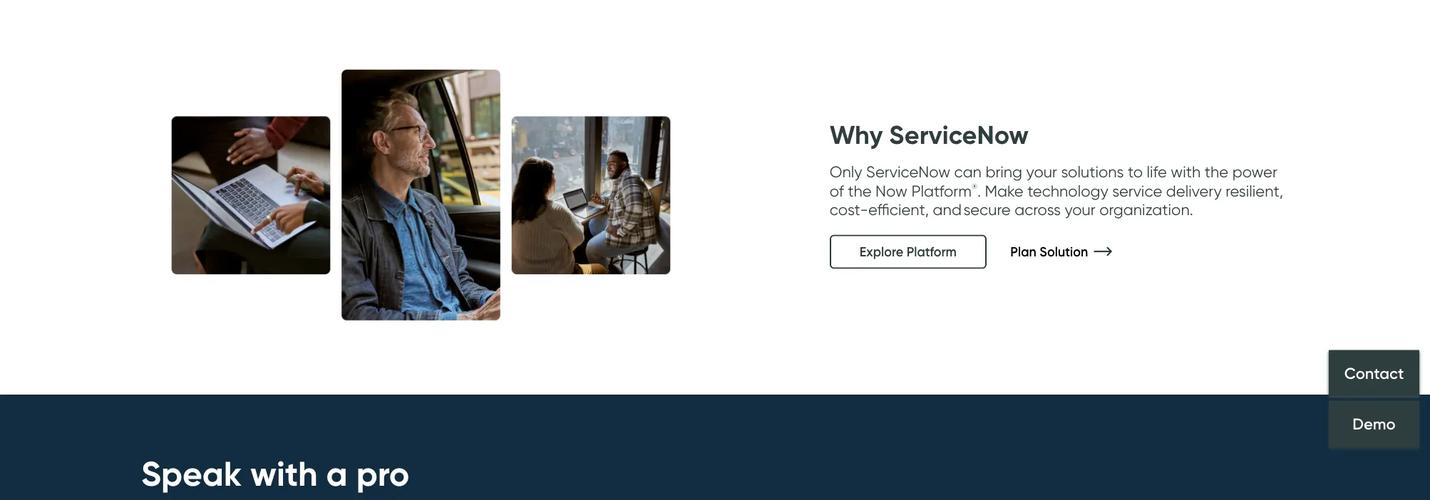 Task type: describe. For each thing, give the bounding box(es) containing it.
service
[[1113, 182, 1163, 201]]

contact
[[1345, 364, 1404, 383]]

demo link
[[1329, 401, 1420, 448]]

1 vertical spatial with
[[250, 453, 318, 496]]

a
[[326, 453, 348, 496]]

bring
[[986, 163, 1023, 182]]

platform inside only servicenow can bring your solutions to life with the power of the now platform
[[912, 182, 972, 201]]

solution
[[1040, 245, 1088, 260]]

of
[[830, 182, 844, 201]]

only servicenow can bring your solutions to life with the power of the now platform
[[830, 163, 1278, 201]]

why
[[830, 119, 883, 151]]

with inside only servicenow can bring your solutions to life with the power of the now platform
[[1171, 163, 1201, 182]]

power
[[1233, 163, 1278, 182]]

efficient,
[[869, 201, 929, 220]]

explore platform link
[[830, 235, 987, 270]]

pro
[[356, 453, 410, 496]]

0 horizontal spatial the
[[848, 182, 872, 201]]

to
[[1128, 163, 1143, 182]]

1 vertical spatial platform
[[907, 245, 957, 260]]

make
[[985, 182, 1024, 201]]

explore platform
[[860, 245, 957, 260]]

can
[[955, 163, 982, 182]]

plan solution
[[1011, 245, 1088, 260]]



Task type: vqa. For each thing, say whether or not it's contained in the screenshot.
Solution
yes



Task type: locate. For each thing, give the bounding box(es) containing it.
technology
[[1028, 182, 1109, 201]]

servicenow up efficient,
[[866, 163, 951, 182]]

and secure
[[933, 201, 1011, 220]]

0 vertical spatial with
[[1171, 163, 1201, 182]]

0 vertical spatial your
[[1027, 163, 1057, 182]]

across
[[1015, 201, 1061, 220]]

servicenow
[[889, 119, 1029, 151], [866, 163, 951, 182]]

servicenow for why
[[889, 119, 1029, 151]]

why servicenow
[[830, 119, 1029, 151]]

platform
[[912, 182, 972, 201], [907, 245, 957, 260]]

1 vertical spatial your
[[1065, 201, 1096, 220]]

with right life
[[1171, 163, 1201, 182]]

transform your business with the now platform image
[[138, 36, 705, 355]]

platform right explore
[[907, 245, 957, 260]]

only
[[830, 163, 863, 182]]

with left a
[[250, 453, 318, 496]]

with
[[1171, 163, 1201, 182], [250, 453, 318, 496]]

1 vertical spatial servicenow
[[866, 163, 951, 182]]

resilient,
[[1226, 182, 1284, 201]]

.
[[978, 182, 981, 201]]

cost-
[[830, 201, 869, 220]]

explore
[[860, 245, 904, 260]]

the right 'of' on the top right of page
[[848, 182, 872, 201]]

speak
[[141, 453, 242, 496]]

platform left .
[[912, 182, 972, 201]]

®
[[972, 183, 978, 191]]

your right bring
[[1027, 163, 1057, 182]]

life
[[1147, 163, 1167, 182]]

the left power at the right of page
[[1205, 163, 1229, 182]]

servicenow inside only servicenow can bring your solutions to life with the power of the now platform
[[866, 163, 951, 182]]

0 vertical spatial servicenow
[[889, 119, 1029, 151]]

plan
[[1011, 245, 1037, 260]]

now
[[876, 182, 908, 201]]

your down solutions
[[1065, 201, 1096, 220]]

your inside only servicenow can bring your solutions to life with the power of the now platform
[[1027, 163, 1057, 182]]

contact link
[[1329, 350, 1420, 397]]

the
[[1205, 163, 1229, 182], [848, 182, 872, 201]]

plan solution link
[[1011, 245, 1133, 260]]

organization.
[[1100, 201, 1194, 220]]

1 horizontal spatial your
[[1065, 201, 1096, 220]]

your inside the . make technology service delivery resilient, cost-efficient, and secure across your organization.
[[1065, 201, 1096, 220]]

0 horizontal spatial your
[[1027, 163, 1057, 182]]

servicenow for only
[[866, 163, 951, 182]]

speak with a pro
[[141, 453, 410, 496]]

. make technology service delivery resilient, cost-efficient, and secure across your organization.
[[830, 182, 1284, 220]]

1 horizontal spatial the
[[1205, 163, 1229, 182]]

0 vertical spatial platform
[[912, 182, 972, 201]]

servicenow up the "can"
[[889, 119, 1029, 151]]

solutions
[[1061, 163, 1124, 182]]

0 horizontal spatial with
[[250, 453, 318, 496]]

1 horizontal spatial with
[[1171, 163, 1201, 182]]

your
[[1027, 163, 1057, 182], [1065, 201, 1096, 220]]

demo
[[1353, 415, 1396, 434]]

delivery
[[1166, 182, 1222, 201]]



